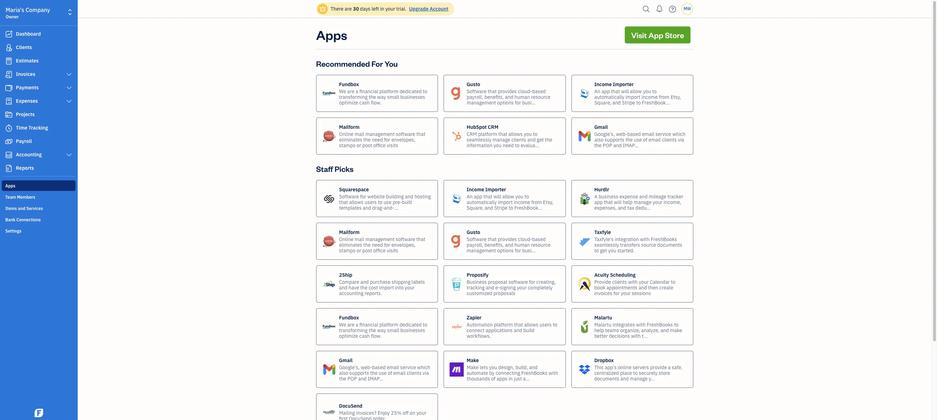 Task type: vqa. For each thing, say whether or not it's contained in the screenshot.
Income Importer An app that will allow you to automatically import income from Etsy, Square, and Stripe to FreshBook...
yes



Task type: describe. For each thing, give the bounding box(es) containing it.
with up t...
[[636, 322, 646, 328]]

store
[[665, 30, 685, 40]]

1 resource from the top
[[531, 94, 551, 100]]

workflows.
[[467, 333, 491, 339]]

0 horizontal spatial stripe
[[495, 205, 508, 211]]

there are 30 days left in your trial. upgrade account
[[331, 6, 449, 12]]

that inside zapier automation platform that allows users to connect applications and build workflows.
[[514, 322, 523, 328]]

optimize for second fundbox image
[[339, 333, 358, 339]]

tracking
[[467, 285, 485, 291]]

safe,
[[672, 365, 683, 371]]

proposal
[[488, 279, 508, 285]]

manage inside the hurdlr a business expense and mileage tracker app that will help manage your income, expenses, and tax dedu...
[[634, 199, 652, 206]]

way for 1st fundbox image from the top
[[377, 94, 386, 100]]

your inside the hurdlr a business expense and mileage tracker app that will help manage your income, expenses, and tax dedu...
[[653, 199, 663, 206]]

information
[[467, 142, 493, 149]]

via for the topmost gmail icon
[[678, 137, 685, 143]]

which for the bottommost gmail icon
[[417, 365, 431, 371]]

of inside make make lets you design, build, and automate by connecting freshbooks with thousands of apps in just a...
[[491, 376, 496, 382]]

a for second fundbox image
[[356, 322, 358, 328]]

2 horizontal spatial import
[[626, 94, 641, 100]]

eliminates for picks
[[339, 242, 362, 248]]

and inside make make lets you design, build, and automate by connecting freshbooks with thousands of apps in just a...
[[529, 365, 538, 371]]

time tracking
[[16, 125, 48, 131]]

freshbooks image
[[33, 409, 45, 418]]

1 horizontal spatial allow
[[630, 88, 642, 95]]

2 fundbox image from the top
[[322, 320, 336, 334]]

0 vertical spatial software
[[467, 88, 487, 95]]

clients link
[[2, 41, 76, 54]]

servers
[[633, 365, 649, 371]]

2 gusto from the top
[[467, 229, 480, 236]]

zapier automation platform that allows users to connect applications and build workflows.
[[467, 315, 558, 339]]

get inside hubspot crm crm platform that allows you to seamlessly manage clients and get the information you need to evalua...
[[537, 137, 544, 143]]

platform down reports.
[[380, 322, 399, 328]]

flow. for second fundbox image
[[371, 333, 382, 339]]

mailform image
[[322, 129, 336, 143]]

0 horizontal spatial income
[[467, 186, 484, 193]]

with left t...
[[632, 333, 641, 339]]

we for 1st fundbox image from the top
[[339, 88, 346, 95]]

get inside taxfyle taxfyle's integration with freshbooks seamlessly transfers source documents to get you started.
[[600, 248, 607, 254]]

via for the bottommost gmail icon
[[423, 370, 429, 377]]

store
[[659, 370, 671, 377]]

1 horizontal spatial etsy,
[[671, 94, 682, 100]]

bank
[[5, 217, 15, 223]]

items and services link
[[2, 203, 76, 214]]

1 horizontal spatial an
[[595, 88, 601, 95]]

clients inside hubspot crm crm platform that allows you to seamlessly manage clients and get the information you need to evalua...
[[512, 137, 527, 143]]

invoices
[[595, 290, 613, 297]]

main element
[[0, 0, 95, 421]]

google's, for the topmost gmail icon
[[595, 131, 615, 137]]

users inside squarespace software for website building and hosting that allows users to use pre-built templates and drag-and-...
[[365, 199, 377, 206]]

your inside 2ship compare and purchase shipping labels and have the cost import into your accounting reports.
[[405, 285, 415, 291]]

are for second fundbox image
[[348, 322, 355, 328]]

search image
[[641, 4, 652, 14]]

manage inside dropbox this app's online servers provide a safe, centralized place to securely store documents and manage y...
[[630, 376, 648, 382]]

projects
[[16, 111, 35, 118]]

for inside proposify business proposal software for creating, tracking and e-signing your completely customized proposals
[[529, 279, 536, 285]]

2 busi... from the top
[[523, 248, 536, 254]]

your up sessions
[[639, 279, 649, 285]]

acuity
[[595, 272, 609, 278]]

mw button
[[682, 3, 694, 15]]

time
[[16, 125, 27, 131]]

need inside hubspot crm crm platform that allows you to seamlessly manage clients and get the information you need to evalua...
[[503, 142, 514, 149]]

0 vertical spatial gmail image
[[578, 129, 592, 143]]

2 resource from the top
[[531, 242, 551, 248]]

0 horizontal spatial in
[[380, 6, 384, 12]]

to inside squarespace software for website building and hosting that allows users to use pre-built templates and drag-and-...
[[378, 199, 383, 206]]

online for picks
[[339, 236, 354, 243]]

2 malartu from the top
[[595, 322, 612, 328]]

apps link
[[2, 181, 76, 191]]

templates
[[339, 205, 362, 211]]

your left trial.
[[386, 6, 395, 12]]

payroll
[[16, 138, 32, 145]]

on
[[410, 410, 416, 417]]

need for for
[[372, 137, 383, 143]]

mw
[[684, 6, 692, 11]]

taxfyle's
[[595, 236, 614, 243]]

1 payroll, from the top
[[467, 94, 484, 100]]

envelopes, for recommended for you
[[392, 137, 416, 143]]

will inside the hurdlr a business expense and mileage tracker app that will help manage your income, expenses, and tax dedu...
[[614, 199, 622, 206]]

integrates
[[613, 322, 635, 328]]

1 vertical spatial docusend
[[349, 416, 372, 421]]

office for picks
[[373, 248, 386, 254]]

the inside 2ship compare and purchase shipping labels and have the cost import into your accounting reports.
[[360, 285, 368, 291]]

dropbox
[[595, 358, 614, 364]]

organize,
[[621, 327, 641, 334]]

the inside hubspot crm crm platform that allows you to seamlessly manage clients and get the information you need to evalua...
[[545, 137, 553, 143]]

0 horizontal spatial service
[[400, 365, 416, 371]]

0 vertical spatial service
[[656, 131, 672, 137]]

pop for the topmost gmail icon
[[603, 142, 613, 149]]

1 businesses from the top
[[401, 94, 425, 100]]

source
[[642, 242, 657, 248]]

google's, for the bottommost gmail icon
[[339, 365, 360, 371]]

securely
[[639, 370, 658, 377]]

company
[[26, 6, 50, 13]]

proposify
[[467, 272, 489, 278]]

thousands
[[467, 376, 490, 382]]

provide
[[651, 365, 667, 371]]

accounting
[[339, 290, 364, 297]]

enjoy
[[378, 410, 390, 417]]

dashboard link
[[2, 28, 76, 41]]

1 horizontal spatial stripe
[[622, 99, 636, 106]]

a for 1st fundbox image from the top
[[356, 88, 358, 95]]

2 make from the top
[[467, 365, 479, 371]]

income,
[[664, 199, 682, 206]]

members
[[17, 195, 35, 200]]

clients inside 'acuity scheduling provide clients with your calendar to book appointments and then create invoices for your sessions'
[[613, 279, 627, 285]]

supports for the topmost gmail icon
[[605, 137, 625, 143]]

mail for picks
[[355, 236, 364, 243]]

0 vertical spatial importer
[[613, 81, 634, 87]]

mailform online mail management software that eliminates the need for envelopes, stamps or post office visits for for
[[339, 124, 426, 149]]

1 vertical spatial crm
[[467, 131, 477, 137]]

0 vertical spatial from
[[659, 94, 670, 100]]

of for the topmost gmail icon
[[643, 137, 648, 143]]

and inside dropbox this app's online servers provide a safe, centralized place to securely store documents and manage y...
[[621, 376, 629, 382]]

0 vertical spatial income importer image
[[578, 86, 592, 101]]

centralized
[[595, 370, 619, 377]]

2 cloud- from the top
[[518, 236, 533, 243]]

dashboard image
[[5, 31, 13, 38]]

1 vertical spatial gmail image
[[322, 363, 336, 377]]

docusend image
[[322, 406, 336, 420]]

seamlessly inside hubspot crm crm platform that allows you to seamlessly manage clients and get the information you need to evalua...
[[467, 137, 492, 143]]

estimate image
[[5, 58, 13, 65]]

malartu malartu integrates with freshbooks to help teams organize, analyze, and make better decisions with t...
[[595, 315, 683, 339]]

mail for for
[[355, 131, 364, 137]]

notifications image
[[654, 2, 666, 16]]

and inside malartu malartu integrates with freshbooks to help teams organize, analyze, and make better decisions with t...
[[661, 327, 669, 334]]

applications
[[486, 327, 513, 334]]

lets
[[480, 365, 488, 371]]

business
[[467, 279, 487, 285]]

seamlessly inside taxfyle taxfyle's integration with freshbooks seamlessly transfers source documents to get you started.
[[595, 242, 619, 248]]

estimates
[[16, 58, 39, 64]]

you inside make make lets you design, build, and automate by connecting freshbooks with thousands of apps in just a...
[[489, 365, 497, 371]]

time tracking link
[[2, 122, 76, 135]]

which for the topmost gmail icon
[[673, 131, 686, 137]]

2ship compare and purchase shipping labels and have the cost import into your accounting reports.
[[339, 272, 425, 297]]

way for second fundbox image
[[377, 327, 386, 334]]

help inside malartu malartu integrates with freshbooks to help teams organize, analyze, and make better decisions with t...
[[595, 327, 604, 334]]

allows inside squarespace software for website building and hosting that allows users to use pre-built templates and drag-and-...
[[349, 199, 364, 206]]

website
[[368, 194, 385, 200]]

post for picks
[[363, 248, 372, 254]]

to inside dropbox this app's online servers provide a safe, centralized place to securely store documents and manage y...
[[634, 370, 638, 377]]

transfers
[[621, 242, 640, 248]]

stamps for for
[[339, 142, 356, 149]]

dropbox image
[[578, 363, 592, 377]]

also for the bottommost gmail icon
[[339, 370, 348, 377]]

purchase
[[370, 279, 391, 285]]

completely
[[528, 285, 553, 291]]

expense image
[[5, 98, 13, 105]]

0 vertical spatial crm
[[488, 124, 499, 130]]

1 fundbox we are a financial platform dedicated to transforming the way small businesses optimize cash flow. from the top
[[339, 81, 428, 106]]

that inside hubspot crm crm platform that allows you to seamlessly manage clients and get the information you need to evalua...
[[499, 131, 508, 137]]

2 payroll, from the top
[[467, 242, 484, 248]]

apps
[[497, 376, 508, 382]]

teams
[[606, 327, 619, 334]]

transforming for 1st fundbox image from the top
[[339, 94, 368, 100]]

platform inside zapier automation platform that allows users to connect applications and build workflows.
[[494, 322, 513, 328]]

projects link
[[2, 109, 76, 121]]

import inside 2ship compare and purchase shipping labels and have the cost import into your accounting reports.
[[379, 285, 394, 291]]

make image
[[450, 363, 464, 377]]

users inside zapier automation platform that allows users to connect applications and build workflows.
[[540, 322, 552, 328]]

1 horizontal spatial freshbook...
[[642, 99, 670, 106]]

taxfyle
[[595, 229, 611, 236]]

1 gusto from the top
[[467, 81, 480, 87]]

hubspot crm image
[[450, 129, 464, 143]]

platform inside hubspot crm crm platform that allows you to seamlessly manage clients and get the information you need to evalua...
[[478, 131, 497, 137]]

upgrade
[[409, 6, 429, 12]]

1 busi... from the top
[[523, 99, 536, 106]]

bank connections link
[[2, 215, 76, 225]]

build
[[524, 327, 535, 334]]

1 vertical spatial automatically
[[467, 199, 497, 206]]

2 gusto image from the top
[[450, 235, 464, 249]]

payments link
[[2, 82, 76, 94]]

use for the topmost gmail icon
[[634, 137, 642, 143]]

sessions
[[632, 290, 651, 297]]

maria's company owner
[[6, 6, 50, 19]]

1 benefits, from the top
[[485, 94, 504, 100]]

2 fundbox we are a financial platform dedicated to transforming the way small businesses optimize cash flow. from the top
[[339, 315, 428, 339]]

squarespace
[[339, 186, 369, 193]]

0 vertical spatial docusend
[[339, 403, 363, 409]]

payroll link
[[2, 135, 76, 148]]

expenses,
[[595, 205, 617, 211]]

appointments
[[607, 285, 638, 291]]

imap... for the bottommost gmail icon
[[368, 376, 384, 382]]

software inside proposify business proposal software for creating, tracking and e-signing your completely customized proposals
[[509, 279, 528, 285]]

30
[[353, 6, 359, 12]]

go to help image
[[667, 4, 679, 14]]

1 vertical spatial etsy,
[[543, 199, 554, 206]]

design,
[[499, 365, 515, 371]]

book
[[595, 285, 606, 291]]

scheduling
[[610, 272, 636, 278]]

tracker
[[668, 194, 684, 200]]

mailform for picks
[[339, 229, 360, 236]]

acuity scheduling provide clients with your calendar to book appointments and then create invoices for your sessions
[[595, 272, 676, 297]]

1 vertical spatial square,
[[467, 205, 484, 211]]

accounting link
[[2, 149, 76, 162]]

and inside proposify business proposal software for creating, tracking and e-signing your completely customized proposals
[[486, 285, 494, 291]]

office for for
[[373, 142, 386, 149]]

allows inside hubspot crm crm platform that allows you to seamlessly manage clients and get the information you need to evalua...
[[509, 131, 523, 137]]

and inside main element
[[18, 206, 25, 211]]

started.
[[618, 248, 635, 254]]

income for the leftmost income importer "icon"
[[514, 199, 531, 206]]

payment image
[[5, 84, 13, 92]]

proposify image
[[450, 277, 464, 291]]

mailform for for
[[339, 124, 360, 130]]

visits for staff picks
[[387, 248, 398, 254]]

connections
[[16, 217, 41, 223]]

team members
[[5, 195, 35, 200]]

0 vertical spatial square,
[[595, 99, 612, 106]]

online for for
[[339, 131, 354, 137]]

financial for 1st fundbox image from the top
[[360, 88, 378, 95]]

2ship
[[339, 272, 353, 278]]

and inside 'acuity scheduling provide clients with your calendar to book appointments and then create invoices for your sessions'
[[639, 285, 647, 291]]

envelopes, for staff picks
[[392, 242, 416, 248]]

software for recommended for you
[[396, 131, 415, 137]]

chevron large down image for accounting
[[66, 152, 72, 158]]

have
[[349, 285, 359, 291]]

shipping
[[392, 279, 411, 285]]

0 vertical spatial are
[[345, 6, 352, 12]]

income importer an app that will allow you to automatically import income from etsy, square, and stripe to freshbook... for the top income importer "icon"
[[595, 81, 682, 106]]

automate
[[467, 370, 488, 377]]

proposals
[[494, 290, 516, 297]]

0 horizontal spatial allow
[[503, 194, 515, 200]]

mileage
[[649, 194, 667, 200]]

team members link
[[2, 192, 76, 203]]

optimize for 1st fundbox image from the top
[[339, 99, 358, 106]]

chevron large down image for invoices
[[66, 72, 72, 77]]

0 horizontal spatial from
[[532, 199, 542, 206]]

in inside make make lets you design, build, and automate by connecting freshbooks with thousands of apps in just a...
[[509, 376, 513, 382]]

fundbox for 1st fundbox image from the top
[[339, 81, 359, 87]]

0 horizontal spatial importer
[[486, 186, 506, 193]]

this
[[595, 365, 604, 371]]

make make lets you design, build, and automate by connecting freshbooks with thousands of apps in just a...
[[467, 358, 559, 382]]

for inside squarespace software for website building and hosting that allows users to use pre-built templates and drag-and-...
[[360, 194, 367, 200]]



Task type: locate. For each thing, give the bounding box(es) containing it.
0 vertical spatial supports
[[605, 137, 625, 143]]

to
[[423, 88, 428, 95], [653, 88, 657, 95], [637, 99, 641, 106], [533, 131, 538, 137], [515, 142, 520, 149], [525, 194, 529, 200], [378, 199, 383, 206], [509, 205, 514, 211], [595, 248, 599, 254], [671, 279, 676, 285], [423, 322, 428, 328], [553, 322, 558, 328], [675, 322, 679, 328], [634, 370, 638, 377]]

0 horizontal spatial also
[[339, 370, 348, 377]]

0 vertical spatial apps
[[316, 27, 347, 43]]

help left dedu...
[[623, 199, 633, 206]]

evalua...
[[521, 142, 540, 149]]

1 vertical spatial gmail google's, web-based email service which also supports the use of email clients via the pop and imap...
[[339, 358, 431, 382]]

gmail for the topmost gmail icon
[[595, 124, 608, 130]]

apps up 'team'
[[5, 183, 15, 189]]

0 horizontal spatial gmail image
[[322, 363, 336, 377]]

platform down you
[[380, 88, 399, 95]]

pop
[[603, 142, 613, 149], [348, 376, 357, 382]]

1 vertical spatial seamlessly
[[595, 242, 619, 248]]

financial down reports.
[[360, 322, 378, 328]]

1 we from the top
[[339, 88, 346, 95]]

hurdlr image
[[578, 192, 592, 206]]

mail right mailform image
[[355, 236, 364, 243]]

1 vertical spatial an
[[467, 194, 473, 200]]

1 eliminates from the top
[[339, 137, 362, 143]]

importer
[[613, 81, 634, 87], [486, 186, 506, 193]]

benefits, up hubspot
[[485, 94, 504, 100]]

staff
[[316, 164, 333, 174]]

2 provides from the top
[[498, 236, 517, 243]]

mail right mailform icon
[[355, 131, 364, 137]]

documents inside dropbox this app's online servers provide a safe, centralized place to securely store documents and manage y...
[[595, 376, 620, 382]]

1 vertical spatial fundbox image
[[322, 320, 336, 334]]

small
[[387, 94, 399, 100], [387, 327, 399, 334]]

provide
[[595, 279, 611, 285]]

malartu up better
[[595, 322, 612, 328]]

will for the leftmost income importer "icon"
[[494, 194, 502, 200]]

crown image
[[319, 5, 327, 13]]

2 mailform from the top
[[339, 229, 360, 236]]

fundbox down 'recommended'
[[339, 81, 359, 87]]

platform down hubspot
[[478, 131, 497, 137]]

0 horizontal spatial import
[[379, 285, 394, 291]]

1 horizontal spatial apps
[[316, 27, 347, 43]]

2 dedicated from the top
[[400, 322, 422, 328]]

chart image
[[5, 152, 13, 159]]

software inside squarespace software for website building and hosting that allows users to use pre-built templates and drag-and-...
[[339, 194, 359, 200]]

a down the accounting
[[356, 322, 358, 328]]

payroll,
[[467, 94, 484, 100], [467, 242, 484, 248]]

with right integration
[[640, 236, 650, 243]]

taxfyle image
[[578, 235, 592, 249]]

2 envelopes, from the top
[[392, 242, 416, 248]]

0 vertical spatial resource
[[531, 94, 551, 100]]

allows
[[509, 131, 523, 137], [349, 199, 364, 206], [524, 322, 539, 328]]

timer image
[[5, 125, 13, 132]]

freshbooks inside malartu malartu integrates with freshbooks to help teams organize, analyze, and make better decisions with t...
[[647, 322, 673, 328]]

that inside squarespace software for website building and hosting that allows users to use pre-built templates and drag-and-...
[[339, 199, 348, 206]]

expenses
[[16, 98, 38, 104]]

malartu up teams
[[595, 315, 612, 321]]

transforming for second fundbox image
[[339, 327, 368, 334]]

make left lets
[[467, 365, 479, 371]]

management
[[467, 99, 496, 106], [366, 131, 395, 137], [366, 236, 395, 243], [467, 248, 496, 254]]

0 horizontal spatial help
[[595, 327, 604, 334]]

by
[[490, 370, 495, 377]]

chevron large down image
[[66, 99, 72, 104]]

use inside squarespace software for website building and hosting that allows users to use pre-built templates and drag-and-...
[[384, 199, 392, 206]]

tracking
[[28, 125, 48, 131]]

fundbox image
[[322, 86, 336, 101], [322, 320, 336, 334]]

are down recommended for you
[[348, 88, 355, 95]]

1 vertical spatial which
[[417, 365, 431, 371]]

mailform image
[[322, 235, 336, 249]]

1 vertical spatial importer
[[486, 186, 506, 193]]

2 vertical spatial import
[[379, 285, 394, 291]]

2 post from the top
[[363, 248, 372, 254]]

with inside 'acuity scheduling provide clients with your calendar to book appointments and then create invoices for your sessions'
[[629, 279, 638, 285]]

0 vertical spatial fundbox
[[339, 81, 359, 87]]

0 vertical spatial chevron large down image
[[66, 72, 72, 77]]

income for the top income importer "icon"
[[642, 94, 658, 100]]

make
[[467, 358, 479, 364], [467, 365, 479, 371]]

a
[[595, 194, 598, 200]]

0 vertical spatial options
[[497, 99, 514, 106]]

for
[[372, 59, 383, 69]]

manage inside hubspot crm crm platform that allows you to seamlessly manage clients and get the information you need to evalua...
[[493, 137, 511, 143]]

0 vertical spatial way
[[377, 94, 386, 100]]

small for second fundbox image
[[387, 327, 399, 334]]

1 vertical spatial google's,
[[339, 365, 360, 371]]

1 vertical spatial or
[[357, 248, 361, 254]]

2 vertical spatial software
[[509, 279, 528, 285]]

signing
[[500, 285, 516, 291]]

invoice image
[[5, 71, 13, 78]]

2 horizontal spatial allows
[[524, 322, 539, 328]]

pop for the bottommost gmail icon
[[348, 376, 357, 382]]

we down 'recommended'
[[339, 88, 346, 95]]

are down the accounting
[[348, 322, 355, 328]]

eliminates right mailform icon
[[339, 137, 362, 143]]

your left sessions
[[621, 290, 631, 297]]

2 transforming from the top
[[339, 327, 368, 334]]

1 provides from the top
[[498, 88, 517, 95]]

integration
[[615, 236, 639, 243]]

a inside dropbox this app's online servers provide a safe, centralized place to securely store documents and manage y...
[[668, 365, 671, 371]]

2ship image
[[322, 277, 336, 291]]

1 vertical spatial gusto software that provides cloud-based payroll, benefits, and human resource management options for busi...
[[467, 229, 551, 254]]

0 horizontal spatial income importer image
[[450, 192, 464, 206]]

2 stamps from the top
[[339, 248, 356, 254]]

zapier image
[[450, 320, 464, 334]]

make up "automate" on the bottom of page
[[467, 358, 479, 364]]

1 horizontal spatial income
[[595, 81, 612, 87]]

1 horizontal spatial imap...
[[623, 142, 639, 149]]

post for for
[[363, 142, 372, 149]]

in right left
[[380, 6, 384, 12]]

1 fundbox image from the top
[[322, 86, 336, 101]]

with right a...
[[549, 370, 559, 377]]

envelopes,
[[392, 137, 416, 143], [392, 242, 416, 248]]

squarespace software for website building and hosting that allows users to use pre-built templates and drag-and-...
[[339, 186, 431, 211]]

of for the bottommost gmail icon
[[388, 370, 392, 377]]

docusend
[[339, 403, 363, 409], [349, 416, 372, 421]]

users right build
[[540, 322, 552, 328]]

seamlessly
[[467, 137, 492, 143], [595, 242, 619, 248]]

transforming
[[339, 94, 368, 100], [339, 327, 368, 334]]

benefits,
[[485, 94, 504, 100], [485, 242, 504, 248]]

fundbox for second fundbox image
[[339, 315, 359, 321]]

or for picks
[[357, 248, 361, 254]]

0 vertical spatial freshbook...
[[642, 99, 670, 106]]

dedicated for 1st fundbox image from the top
[[400, 88, 422, 95]]

get
[[537, 137, 544, 143], [600, 248, 607, 254]]

0 horizontal spatial automatically
[[467, 199, 497, 206]]

apps down there in the left top of the page
[[316, 27, 347, 43]]

2 fundbox from the top
[[339, 315, 359, 321]]

1 horizontal spatial income importer an app that will allow you to automatically import income from etsy, square, and stripe to freshbook...
[[595, 81, 682, 106]]

flow.
[[371, 99, 382, 106], [371, 333, 382, 339]]

2 horizontal spatial of
[[643, 137, 648, 143]]

flow. for 1st fundbox image from the top
[[371, 99, 382, 106]]

stripe
[[622, 99, 636, 106], [495, 205, 508, 211]]

2 online from the top
[[339, 236, 354, 243]]

1 vertical spatial supports
[[350, 370, 369, 377]]

accounting
[[16, 152, 42, 158]]

clients
[[512, 137, 527, 143], [662, 137, 677, 143], [613, 279, 627, 285], [407, 370, 422, 377]]

stamps right mailform image
[[339, 248, 356, 254]]

client image
[[5, 44, 13, 51]]

1 horizontal spatial seamlessly
[[595, 242, 619, 248]]

income importer image
[[578, 86, 592, 101], [450, 192, 464, 206]]

0 vertical spatial provides
[[498, 88, 517, 95]]

picks
[[335, 164, 354, 174]]

0 vertical spatial visits
[[387, 142, 398, 149]]

squarespace image
[[322, 192, 336, 206]]

2 or from the top
[[357, 248, 361, 254]]

1 vertical spatial import
[[498, 199, 513, 206]]

that inside the hurdlr a business expense and mileage tracker app that will help manage your income, expenses, and tax dedu...
[[604, 199, 613, 206]]

1 vertical spatial eliminates
[[339, 242, 362, 248]]

gmail google's, web-based email service which also supports the use of email clients via the pop and imap... for the topmost gmail icon
[[595, 124, 686, 149]]

1 vertical spatial pop
[[348, 376, 357, 382]]

1 horizontal spatial pop
[[603, 142, 613, 149]]

your left income,
[[653, 199, 663, 206]]

2 mailform online mail management software that eliminates the need for envelopes, stamps or post office visits from the top
[[339, 229, 426, 254]]

are left 30
[[345, 6, 352, 12]]

hurdlr a business expense and mileage tracker app that will help manage your income, expenses, and tax dedu...
[[595, 186, 684, 211]]

0 horizontal spatial freshbook...
[[515, 205, 543, 211]]

1 post from the top
[[363, 142, 372, 149]]

1 horizontal spatial from
[[659, 94, 670, 100]]

2 options from the top
[[497, 248, 514, 254]]

are for 1st fundbox image from the top
[[348, 88, 355, 95]]

freshbooks up t...
[[647, 322, 673, 328]]

gmail image
[[578, 129, 592, 143], [322, 363, 336, 377]]

fundbox down the accounting
[[339, 315, 359, 321]]

freshbooks for organize,
[[647, 322, 673, 328]]

0 vertical spatial manage
[[493, 137, 511, 143]]

use
[[634, 137, 642, 143], [384, 199, 392, 206], [379, 370, 387, 377]]

freshbooks inside make make lets you design, build, and automate by connecting freshbooks with thousands of apps in just a...
[[522, 370, 548, 377]]

cash for 1st fundbox image from the top
[[360, 99, 370, 106]]

chevron large down image
[[66, 72, 72, 77], [66, 85, 72, 91], [66, 152, 72, 158]]

1 vertical spatial human
[[515, 242, 530, 248]]

1 transforming from the top
[[339, 94, 368, 100]]

0 horizontal spatial imap...
[[368, 376, 384, 382]]

with inside make make lets you design, build, and automate by connecting freshbooks with thousands of apps in just a...
[[549, 370, 559, 377]]

allows up evalua...
[[509, 131, 523, 137]]

1 vertical spatial from
[[532, 199, 542, 206]]

and inside hubspot crm crm platform that allows you to seamlessly manage clients and get the information you need to evalua...
[[528, 137, 536, 143]]

order.
[[373, 416, 386, 421]]

eliminates for for
[[339, 137, 362, 143]]

chevron large down image inside 'accounting' link
[[66, 152, 72, 158]]

0 vertical spatial allows
[[509, 131, 523, 137]]

0 vertical spatial busi...
[[523, 99, 536, 106]]

small for 1st fundbox image from the top
[[387, 94, 399, 100]]

visits for recommended for you
[[387, 142, 398, 149]]

1 mailform from the top
[[339, 124, 360, 130]]

0 vertical spatial which
[[673, 131, 686, 137]]

1 vertical spatial chevron large down image
[[66, 85, 72, 91]]

1 vertical spatial apps
[[5, 183, 15, 189]]

1 options from the top
[[497, 99, 514, 106]]

are
[[345, 6, 352, 12], [348, 88, 355, 95], [348, 322, 355, 328]]

docusend up mailing
[[339, 403, 363, 409]]

financial down 'for'
[[360, 88, 378, 95]]

online
[[618, 365, 632, 371]]

and inside zapier automation platform that allows users to connect applications and build workflows.
[[514, 327, 523, 334]]

software
[[467, 88, 487, 95], [339, 194, 359, 200], [467, 236, 487, 243]]

1 visits from the top
[[387, 142, 398, 149]]

3 chevron large down image from the top
[[66, 152, 72, 158]]

2 visits from the top
[[387, 248, 398, 254]]

acuity scheduling image
[[578, 277, 592, 291]]

building
[[386, 194, 404, 200]]

1 horizontal spatial in
[[509, 376, 513, 382]]

with inside taxfyle taxfyle's integration with freshbooks seamlessly transfers source documents to get you started.
[[640, 236, 650, 243]]

0 vertical spatial mailform online mail management software that eliminates the need for envelopes, stamps or post office visits
[[339, 124, 426, 149]]

for inside 'acuity scheduling provide clients with your calendar to book appointments and then create invoices for your sessions'
[[614, 290, 620, 297]]

you
[[385, 59, 398, 69]]

1 dedicated from the top
[[400, 88, 422, 95]]

1 or from the top
[[357, 142, 361, 149]]

a left safe,
[[668, 365, 671, 371]]

team
[[5, 195, 16, 200]]

2 eliminates from the top
[[339, 242, 362, 248]]

1 vertical spatial freshbook...
[[515, 205, 543, 211]]

allows down squarespace
[[349, 199, 364, 206]]

1 fundbox from the top
[[339, 81, 359, 87]]

in left just
[[509, 376, 513, 382]]

use for the bottommost gmail icon
[[379, 370, 387, 377]]

seamlessly down hubspot
[[467, 137, 492, 143]]

apps inside 'link'
[[5, 183, 15, 189]]

clients
[[16, 44, 32, 51]]

gmail for the bottommost gmail icon
[[339, 358, 353, 364]]

your right into
[[405, 285, 415, 291]]

freshbooks right transfers
[[651, 236, 677, 243]]

1 financial from the top
[[360, 88, 378, 95]]

or right mailform icon
[[357, 142, 361, 149]]

reports
[[16, 165, 34, 171]]

or right mailform image
[[357, 248, 361, 254]]

1 vertical spatial mailform
[[339, 229, 360, 236]]

allows right the applications
[[524, 322, 539, 328]]

2 optimize from the top
[[339, 333, 358, 339]]

1 gusto image from the top
[[450, 86, 464, 101]]

2 small from the top
[[387, 327, 399, 334]]

stamps for picks
[[339, 248, 356, 254]]

1 malartu from the top
[[595, 315, 612, 321]]

1 envelopes, from the top
[[392, 137, 416, 143]]

app
[[649, 30, 664, 40]]

crm right hubspot
[[488, 124, 499, 130]]

1 vertical spatial visits
[[387, 248, 398, 254]]

freshbooks for documents
[[651, 236, 677, 243]]

1 chevron large down image from the top
[[66, 72, 72, 77]]

and
[[505, 94, 514, 100], [613, 99, 621, 106], [528, 137, 536, 143], [614, 142, 622, 149], [405, 194, 414, 200], [640, 194, 648, 200], [363, 205, 371, 211], [485, 205, 493, 211], [618, 205, 627, 211], [18, 206, 25, 211], [505, 242, 514, 248], [361, 279, 369, 285], [339, 285, 348, 291], [486, 285, 494, 291], [639, 285, 647, 291], [514, 327, 523, 334], [661, 327, 669, 334], [529, 365, 538, 371], [358, 376, 367, 382], [621, 376, 629, 382]]

1 vertical spatial documents
[[595, 376, 620, 382]]

to inside 'acuity scheduling provide clients with your calendar to book appointments and then create invoices for your sessions'
[[671, 279, 676, 285]]

1 cloud- from the top
[[518, 88, 533, 95]]

1 vertical spatial in
[[509, 376, 513, 382]]

analyze,
[[642, 327, 660, 334]]

0 vertical spatial in
[[380, 6, 384, 12]]

1 horizontal spatial which
[[673, 131, 686, 137]]

dedicated
[[400, 88, 422, 95], [400, 322, 422, 328]]

or for for
[[357, 142, 361, 149]]

online right mailform image
[[339, 236, 354, 243]]

1 gusto software that provides cloud-based payroll, benefits, and human resource management options for busi... from the top
[[467, 81, 551, 106]]

1 vertical spatial benefits,
[[485, 242, 504, 248]]

need
[[372, 137, 383, 143], [503, 142, 514, 149], [372, 242, 383, 248]]

to inside zapier automation platform that allows users to connect applications and build workflows.
[[553, 322, 558, 328]]

services
[[26, 206, 43, 211]]

payroll, up the proposify at the bottom
[[467, 242, 484, 248]]

1 vertical spatial income importer an app that will allow you to automatically import income from etsy, square, and stripe to freshbook...
[[467, 186, 554, 211]]

1 vertical spatial make
[[467, 365, 479, 371]]

owner
[[6, 14, 19, 19]]

labels
[[412, 279, 425, 285]]

mailform right mailform icon
[[339, 124, 360, 130]]

your
[[386, 6, 395, 12], [653, 199, 663, 206], [639, 279, 649, 285], [405, 285, 415, 291], [517, 285, 527, 291], [621, 290, 631, 297], [417, 410, 427, 417]]

0 vertical spatial automatically
[[595, 94, 625, 100]]

1 stamps from the top
[[339, 142, 356, 149]]

platform right automation
[[494, 322, 513, 328]]

1 vertical spatial income importer image
[[450, 192, 464, 206]]

bank connections
[[5, 217, 41, 223]]

0 vertical spatial google's,
[[595, 131, 615, 137]]

1 mailform online mail management software that eliminates the need for envelopes, stamps or post office visits from the top
[[339, 124, 426, 149]]

0 vertical spatial or
[[357, 142, 361, 149]]

financial
[[360, 88, 378, 95], [360, 322, 378, 328]]

0 vertical spatial import
[[626, 94, 641, 100]]

2 chevron large down image from the top
[[66, 85, 72, 91]]

t...
[[642, 333, 648, 339]]

0 vertical spatial post
[[363, 142, 372, 149]]

2 cash from the top
[[360, 333, 370, 339]]

1 mail from the top
[[355, 131, 364, 137]]

from
[[659, 94, 670, 100], [532, 199, 542, 206]]

visit
[[632, 30, 647, 40]]

1 vertical spatial gusto image
[[450, 235, 464, 249]]

chevron large down image for payments
[[66, 85, 72, 91]]

automation
[[467, 322, 493, 328]]

documents down app's
[[595, 376, 620, 382]]

fundbox we are a financial platform dedicated to transforming the way small businesses optimize cash flow. down reports.
[[339, 315, 428, 339]]

2 flow. from the top
[[371, 333, 382, 339]]

report image
[[5, 165, 13, 172]]

income importer an app that will allow you to automatically import income from etsy, square, and stripe to freshbook... for the leftmost income importer "icon"
[[467, 186, 554, 211]]

help
[[623, 199, 633, 206], [595, 327, 604, 334]]

0 vertical spatial a
[[356, 88, 358, 95]]

2 we from the top
[[339, 322, 346, 328]]

1 make from the top
[[467, 358, 479, 364]]

place
[[620, 370, 632, 377]]

crm down hubspot
[[467, 131, 477, 137]]

1 cash from the top
[[360, 99, 370, 106]]

2 office from the top
[[373, 248, 386, 254]]

reports link
[[2, 162, 76, 175]]

financial for second fundbox image
[[360, 322, 378, 328]]

need for picks
[[372, 242, 383, 248]]

post
[[363, 142, 372, 149], [363, 248, 372, 254]]

chevron large down image inside the invoices link
[[66, 72, 72, 77]]

1 flow. from the top
[[371, 99, 382, 106]]

hubspot
[[467, 124, 487, 130]]

cost
[[369, 285, 378, 291]]

dedicated for second fundbox image
[[400, 322, 422, 328]]

0 vertical spatial income importer an app that will allow you to automatically import income from etsy, square, and stripe to freshbook...
[[595, 81, 682, 106]]

trial.
[[397, 6, 407, 12]]

mail
[[355, 131, 364, 137], [355, 236, 364, 243]]

0 horizontal spatial etsy,
[[543, 199, 554, 206]]

seamlessly down taxfyle at the bottom of page
[[595, 242, 619, 248]]

options up proposal
[[497, 248, 514, 254]]

provides
[[498, 88, 517, 95], [498, 236, 517, 243]]

1 vertical spatial via
[[423, 370, 429, 377]]

documents right source
[[658, 242, 683, 248]]

cash for second fundbox image
[[360, 333, 370, 339]]

2 vertical spatial software
[[467, 236, 487, 243]]

0 vertical spatial transforming
[[339, 94, 368, 100]]

web- for the topmost gmail icon
[[616, 131, 628, 137]]

fundbox we are a financial platform dedicated to transforming the way small businesses optimize cash flow. down 'for'
[[339, 81, 428, 106]]

0 vertical spatial seamlessly
[[467, 137, 492, 143]]

2 businesses from the top
[[401, 327, 425, 334]]

also for the topmost gmail icon
[[595, 137, 604, 143]]

we down the accounting
[[339, 322, 346, 328]]

options up hubspot crm crm platform that allows you to seamlessly manage clients and get the information you need to evalua...
[[497, 99, 514, 106]]

proposify business proposal software for creating, tracking and e-signing your completely customized proposals
[[467, 272, 556, 297]]

help left teams
[[595, 327, 604, 334]]

1 vertical spatial post
[[363, 248, 372, 254]]

1 vertical spatial flow.
[[371, 333, 382, 339]]

0 horizontal spatial crm
[[467, 131, 477, 137]]

gmail google's, web-based email service which also supports the use of email clients via the pop and imap... for the bottommost gmail icon
[[339, 358, 431, 382]]

2 benefits, from the top
[[485, 242, 504, 248]]

1 vertical spatial malartu
[[595, 322, 612, 328]]

mailform right mailform image
[[339, 229, 360, 236]]

zapier
[[467, 315, 482, 321]]

drag-
[[372, 205, 384, 211]]

2 mail from the top
[[355, 236, 364, 243]]

2 vertical spatial chevron large down image
[[66, 152, 72, 158]]

online right mailform icon
[[339, 131, 354, 137]]

2 financial from the top
[[360, 322, 378, 328]]

0 vertical spatial make
[[467, 358, 479, 364]]

1 way from the top
[[377, 94, 386, 100]]

with down scheduling
[[629, 279, 638, 285]]

app inside the hurdlr a business expense and mileage tracker app that will help manage your income, expenses, and tax dedu...
[[595, 199, 603, 206]]

allows inside zapier automation platform that allows users to connect applications and build workflows.
[[524, 322, 539, 328]]

0 vertical spatial gusto image
[[450, 86, 464, 101]]

benefits, up the proposify at the bottom
[[485, 242, 504, 248]]

gusto image
[[450, 86, 464, 101], [450, 235, 464, 249]]

dashboard
[[16, 31, 41, 37]]

mailform
[[339, 124, 360, 130], [339, 229, 360, 236]]

mailform online mail management software that eliminates the need for envelopes, stamps or post office visits for picks
[[339, 229, 426, 254]]

1 vertical spatial office
[[373, 248, 386, 254]]

creating,
[[537, 279, 556, 285]]

tax
[[628, 205, 635, 211]]

1 small from the top
[[387, 94, 399, 100]]

your right signing at the right bottom
[[517, 285, 527, 291]]

you inside taxfyle taxfyle's integration with freshbooks seamlessly transfers source documents to get you started.
[[609, 248, 617, 254]]

optimize
[[339, 99, 358, 106], [339, 333, 358, 339]]

malartu image
[[578, 320, 592, 334]]

a down recommended for you
[[356, 88, 358, 95]]

users left and-
[[365, 199, 377, 206]]

help inside the hurdlr a business expense and mileage tracker app that will help manage your income, expenses, and tax dedu...
[[623, 199, 633, 206]]

business
[[599, 194, 619, 200]]

stamps right mailform icon
[[339, 142, 356, 149]]

busi...
[[523, 99, 536, 106], [523, 248, 536, 254]]

your inside proposify business proposal software for creating, tracking and e-signing your completely customized proposals
[[517, 285, 527, 291]]

docusend right first
[[349, 416, 372, 421]]

freshbooks inside taxfyle taxfyle's integration with freshbooks seamlessly transfers source documents to get you started.
[[651, 236, 677, 243]]

your inside docusend mailing invoices?  enjoy 25% off on your first docusend order.
[[417, 410, 427, 417]]

2 gusto software that provides cloud-based payroll, benefits, and human resource management options for busi... from the top
[[467, 229, 551, 254]]

0 vertical spatial users
[[365, 199, 377, 206]]

y...
[[649, 376, 655, 382]]

then
[[648, 285, 659, 291]]

software for staff picks
[[396, 236, 415, 243]]

we for second fundbox image
[[339, 322, 346, 328]]

eliminates right mailform image
[[339, 242, 362, 248]]

will for the top income importer "icon"
[[622, 88, 629, 95]]

settings link
[[2, 226, 76, 236]]

1 office from the top
[[373, 142, 386, 149]]

0 vertical spatial freshbooks
[[651, 236, 677, 243]]

0 vertical spatial imap...
[[623, 142, 639, 149]]

1 online from the top
[[339, 131, 354, 137]]

1 human from the top
[[515, 94, 530, 100]]

documents inside taxfyle taxfyle's integration with freshbooks seamlessly transfers source documents to get you started.
[[658, 242, 683, 248]]

visit app store
[[632, 30, 685, 40]]

2 human from the top
[[515, 242, 530, 248]]

1 vertical spatial online
[[339, 236, 354, 243]]

1 optimize from the top
[[339, 99, 358, 106]]

0 vertical spatial financial
[[360, 88, 378, 95]]

chevron large down image inside payments link
[[66, 85, 72, 91]]

imap... for the topmost gmail icon
[[623, 142, 639, 149]]

2 way from the top
[[377, 327, 386, 334]]

payroll, up hubspot
[[467, 94, 484, 100]]

to inside taxfyle taxfyle's integration with freshbooks seamlessly transfers source documents to get you started.
[[595, 248, 599, 254]]

freshbooks right 'connecting'
[[522, 370, 548, 377]]

off
[[403, 410, 409, 417]]

money image
[[5, 138, 13, 145]]

your right the on
[[417, 410, 427, 417]]

project image
[[5, 111, 13, 118]]

to inside malartu malartu integrates with freshbooks to help teams organize, analyze, and make better decisions with t...
[[675, 322, 679, 328]]

settings
[[5, 229, 21, 234]]

web- for the bottommost gmail icon
[[361, 365, 372, 371]]

1 horizontal spatial automatically
[[595, 94, 625, 100]]

mailing
[[339, 410, 355, 417]]

supports for the bottommost gmail icon
[[350, 370, 369, 377]]

dedu...
[[636, 205, 651, 211]]

1 vertical spatial resource
[[531, 242, 551, 248]]



